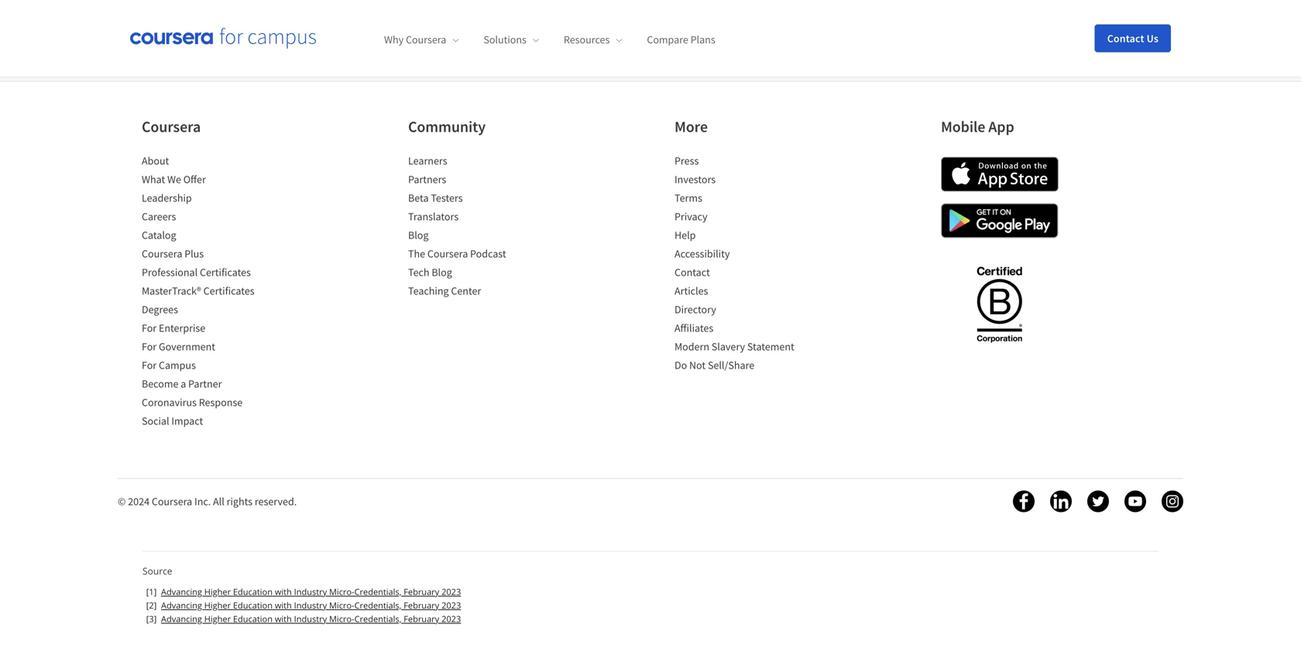 Task type: locate. For each thing, give the bounding box(es) containing it.
industry
[[294, 586, 327, 598], [294, 599, 327, 611], [294, 613, 327, 625]]

0 vertical spatial higher
[[204, 586, 231, 598]]

terms link
[[675, 191, 703, 205]]

0 vertical spatial industry
[[294, 586, 327, 598]]

become
[[142, 377, 178, 391]]

modern slavery statement link
[[675, 340, 795, 353]]

0 horizontal spatial contact
[[675, 265, 710, 279]]

contact left us
[[1108, 31, 1145, 45]]

the coursera podcast link
[[408, 247, 506, 261]]

3 february from the top
[[404, 613, 439, 625]]

contact
[[1108, 31, 1145, 45], [675, 265, 710, 279]]

1 vertical spatial february
[[404, 599, 439, 611]]

contact inside button
[[1108, 31, 1145, 45]]

1 2023 from the top
[[442, 586, 461, 598]]

response
[[199, 395, 243, 409]]

2 vertical spatial advancing
[[161, 613, 202, 625]]

press link
[[675, 154, 699, 168]]

0 vertical spatial education
[[233, 586, 273, 598]]

1 vertical spatial industry
[[294, 599, 327, 611]]

1 horizontal spatial contact
[[1108, 31, 1145, 45]]

2 vertical spatial higher
[[204, 613, 231, 625]]

press
[[675, 154, 699, 168]]

2 vertical spatial industry
[[294, 613, 327, 625]]

0 vertical spatial contact
[[1108, 31, 1145, 45]]

leadership
[[142, 191, 192, 205]]

1 vertical spatial advancing
[[161, 599, 202, 611]]

higher
[[204, 586, 231, 598], [204, 599, 231, 611], [204, 613, 231, 625]]

contact us
[[1108, 31, 1159, 45]]

for campus link
[[142, 358, 196, 372]]

2 list from the left
[[408, 153, 540, 302]]

articles link
[[675, 284, 708, 298]]

2 horizontal spatial list
[[675, 153, 806, 376]]

education
[[233, 586, 273, 598], [233, 599, 273, 611], [233, 613, 273, 625]]

for up for campus link
[[142, 340, 157, 353]]

us
[[1147, 31, 1159, 45]]

0 vertical spatial certificates
[[200, 265, 251, 279]]

impact
[[171, 414, 203, 428]]

blog
[[408, 228, 429, 242], [432, 265, 452, 279]]

2 vertical spatial for
[[142, 358, 157, 372]]

0 vertical spatial with
[[275, 586, 292, 598]]

2 advancing higher education with industry micro-credentials, february 2023 link from the top
[[161, 599, 461, 611]]

investors link
[[675, 172, 716, 186]]

coursera up tech blog link
[[428, 247, 468, 261]]

blog up teaching center link
[[432, 265, 452, 279]]

coursera linkedin image
[[1051, 491, 1072, 512]]

1 vertical spatial advancing higher education with industry micro-credentials, february 2023 link
[[161, 599, 461, 611]]

1 with from the top
[[275, 586, 292, 598]]

coursera up about
[[142, 117, 201, 136]]

degrees
[[142, 302, 178, 316]]

professional certificates link
[[142, 265, 251, 279]]

do
[[675, 358, 687, 372]]

0 vertical spatial blog
[[408, 228, 429, 242]]

2 vertical spatial 2023
[[442, 613, 461, 625]]

terms
[[675, 191, 703, 205]]

partners link
[[408, 172, 446, 186]]

1 vertical spatial higher
[[204, 599, 231, 611]]

coursera down catalog
[[142, 247, 182, 261]]

careers
[[142, 209, 176, 223]]

for government link
[[142, 340, 215, 353]]

0 vertical spatial credentials,
[[355, 586, 402, 598]]

for down degrees at the top left of the page
[[142, 321, 157, 335]]

2 vertical spatial advancing higher education with industry micro-credentials, february 2023 link
[[161, 613, 461, 625]]

1 vertical spatial 2023
[[442, 599, 461, 611]]

a
[[181, 377, 186, 391]]

2 vertical spatial with
[[275, 613, 292, 625]]

1 vertical spatial for
[[142, 340, 157, 353]]

2 industry from the top
[[294, 599, 327, 611]]

1 horizontal spatial list
[[408, 153, 540, 302]]

1 horizontal spatial blog
[[432, 265, 452, 279]]

2 higher from the top
[[204, 599, 231, 611]]

press investors terms privacy help accessibility contact articles directory affiliates modern slavery statement do not sell/share
[[675, 154, 795, 372]]

coursera inside learners partners beta testers translators blog the coursera podcast tech blog teaching center
[[428, 247, 468, 261]]

0 vertical spatial advancing
[[161, 586, 202, 598]]

1 micro- from the top
[[329, 586, 355, 598]]

offer
[[183, 172, 206, 186]]

partners
[[408, 172, 446, 186]]

degrees link
[[142, 302, 178, 316]]

february
[[404, 586, 439, 598], [404, 599, 439, 611], [404, 613, 439, 625]]

1 vertical spatial micro-
[[329, 599, 355, 611]]

center
[[451, 284, 481, 298]]

credentials,
[[355, 586, 402, 598], [355, 599, 402, 611], [355, 613, 402, 625]]

2023
[[442, 586, 461, 598], [442, 599, 461, 611], [442, 613, 461, 625]]

0 vertical spatial 2023
[[442, 586, 461, 598]]

0 horizontal spatial list
[[142, 153, 273, 432]]

beta
[[408, 191, 429, 205]]

0 vertical spatial advancing higher education with industry micro-credentials, february 2023 link
[[161, 586, 461, 598]]

what
[[142, 172, 165, 186]]

1 vertical spatial credentials,
[[355, 599, 402, 611]]

teaching center link
[[408, 284, 481, 298]]

2 vertical spatial education
[[233, 613, 273, 625]]

list containing learners
[[408, 153, 540, 302]]

learners
[[408, 154, 447, 168]]

1 vertical spatial certificates
[[203, 284, 255, 298]]

2 vertical spatial credentials,
[[355, 613, 402, 625]]

2 vertical spatial february
[[404, 613, 439, 625]]

all
[[213, 494, 225, 508]]

certificates down professional certificates link
[[203, 284, 255, 298]]

affiliates link
[[675, 321, 714, 335]]

privacy
[[675, 209, 708, 223]]

3 with from the top
[[275, 613, 292, 625]]

1 list from the left
[[142, 153, 273, 432]]

translators
[[408, 209, 459, 223]]

privacy link
[[675, 209, 708, 223]]

micro-
[[329, 586, 355, 598], [329, 599, 355, 611], [329, 613, 355, 625]]

certificates up mastertrack® certificates link
[[200, 265, 251, 279]]

catalog
[[142, 228, 176, 242]]

translators link
[[408, 209, 459, 223]]

become a partner link
[[142, 377, 222, 391]]

coursera inside about what we offer leadership careers catalog coursera plus professional certificates mastertrack® certificates degrees for enterprise for government for campus become a partner coronavirus response social impact
[[142, 247, 182, 261]]

contact up articles link
[[675, 265, 710, 279]]

2 for from the top
[[142, 340, 157, 353]]

2 vertical spatial micro-
[[329, 613, 355, 625]]

list containing press
[[675, 153, 806, 376]]

blog up the
[[408, 228, 429, 242]]

1 vertical spatial contact
[[675, 265, 710, 279]]

coursera instagram image
[[1162, 491, 1184, 512]]

contact us button
[[1095, 24, 1171, 52]]

coursera facebook image
[[1013, 491, 1035, 512]]

list
[[142, 153, 273, 432], [408, 153, 540, 302], [675, 153, 806, 376]]

0 vertical spatial for
[[142, 321, 157, 335]]

statement
[[747, 340, 795, 353]]

coursera left inc.
[[152, 494, 192, 508]]

2 micro- from the top
[[329, 599, 355, 611]]

campus
[[159, 358, 196, 372]]

3 credentials, from the top
[[355, 613, 402, 625]]

3 education from the top
[[233, 613, 273, 625]]

list for community
[[408, 153, 540, 302]]

1 vertical spatial education
[[233, 599, 273, 611]]

1 february from the top
[[404, 586, 439, 598]]

not
[[689, 358, 706, 372]]

list containing about
[[142, 153, 273, 432]]

plans
[[691, 33, 716, 47]]

2 2023 from the top
[[442, 599, 461, 611]]

1 vertical spatial with
[[275, 599, 292, 611]]

0 vertical spatial micro-
[[329, 586, 355, 598]]

coursera
[[406, 33, 447, 47], [142, 117, 201, 136], [142, 247, 182, 261], [428, 247, 468, 261], [152, 494, 192, 508]]

0 vertical spatial february
[[404, 586, 439, 598]]

1 advancing from the top
[[161, 586, 202, 598]]

beta testers link
[[408, 191, 463, 205]]

get it on google play image
[[941, 203, 1059, 238]]

for up become
[[142, 358, 157, 372]]

3 list from the left
[[675, 153, 806, 376]]



Task type: vqa. For each thing, say whether or not it's contained in the screenshot.
Starts
no



Task type: describe. For each thing, give the bounding box(es) containing it.
careers link
[[142, 209, 176, 223]]

3 2023 from the top
[[442, 613, 461, 625]]

about what we offer leadership careers catalog coursera plus professional certificates mastertrack® certificates degrees for enterprise for government for campus become a partner coronavirus response social impact
[[142, 154, 255, 428]]

contact inside press investors terms privacy help accessibility contact articles directory affiliates modern slavery statement do not sell/share
[[675, 265, 710, 279]]

for enterprise link
[[142, 321, 205, 335]]

social impact link
[[142, 414, 203, 428]]

reserved.
[[255, 494, 297, 508]]

1 vertical spatial blog
[[432, 265, 452, 279]]

catalog link
[[142, 228, 176, 242]]

1 industry from the top
[[294, 586, 327, 598]]

accessibility
[[675, 247, 730, 261]]

3 advancing higher education with industry micro-credentials, february 2023 link from the top
[[161, 613, 461, 625]]

coursera right why
[[406, 33, 447, 47]]

directory link
[[675, 302, 716, 316]]

tech
[[408, 265, 430, 279]]

resources
[[564, 33, 610, 47]]

articles
[[675, 284, 708, 298]]

1 advancing higher education with industry micro-credentials, february 2023 link from the top
[[161, 586, 461, 598]]

blog link
[[408, 228, 429, 242]]

3 industry from the top
[[294, 613, 327, 625]]

community
[[408, 117, 486, 136]]

1 credentials, from the top
[[355, 586, 402, 598]]

accessibility link
[[675, 247, 730, 261]]

resources link
[[564, 33, 622, 47]]

about link
[[142, 154, 169, 168]]

more
[[675, 117, 708, 136]]

1 for from the top
[[142, 321, 157, 335]]

logo of certified b corporation image
[[968, 257, 1032, 350]]

government
[[159, 340, 215, 353]]

2 february from the top
[[404, 599, 439, 611]]

coursera twitter image
[[1088, 491, 1109, 512]]

compare plans link
[[647, 33, 716, 47]]

mastertrack®
[[142, 284, 201, 298]]

inc.
[[194, 494, 211, 508]]

coursera youtube image
[[1125, 491, 1147, 512]]

0 horizontal spatial blog
[[408, 228, 429, 242]]

tech blog link
[[408, 265, 452, 279]]

2 credentials, from the top
[[355, 599, 402, 611]]

partner
[[188, 377, 222, 391]]

sell/share
[[708, 358, 755, 372]]

compare plans
[[647, 33, 716, 47]]

testers
[[431, 191, 463, 205]]

coronavirus
[[142, 395, 197, 409]]

© 2024 coursera inc. all rights reserved.
[[118, 494, 297, 508]]

rights
[[227, 494, 253, 508]]

affiliates
[[675, 321, 714, 335]]

3 micro- from the top
[[329, 613, 355, 625]]

1 education from the top
[[233, 586, 273, 598]]

2024
[[128, 494, 150, 508]]

download on the app store image
[[941, 157, 1059, 192]]

mobile
[[941, 117, 986, 136]]

enterprise
[[159, 321, 205, 335]]

coursera for campus image
[[130, 28, 316, 49]]

list for more
[[675, 153, 806, 376]]

2 education from the top
[[233, 599, 273, 611]]

the
[[408, 247, 425, 261]]

podcast
[[470, 247, 506, 261]]

slavery
[[712, 340, 745, 353]]

investors
[[675, 172, 716, 186]]

learners partners beta testers translators blog the coursera podcast tech blog teaching center
[[408, 154, 506, 298]]

we
[[167, 172, 181, 186]]

social
[[142, 414, 169, 428]]

3 higher from the top
[[204, 613, 231, 625]]

plus
[[185, 247, 204, 261]]

list for coursera
[[142, 153, 273, 432]]

solutions link
[[484, 33, 539, 47]]

compare
[[647, 33, 689, 47]]

source
[[143, 565, 172, 577]]

what we offer link
[[142, 172, 206, 186]]

directory
[[675, 302, 716, 316]]

©
[[118, 494, 126, 508]]

2 with from the top
[[275, 599, 292, 611]]

app
[[989, 117, 1015, 136]]

contact link
[[675, 265, 710, 279]]

1 higher from the top
[[204, 586, 231, 598]]

mobile app
[[941, 117, 1015, 136]]

why
[[384, 33, 404, 47]]

2 advancing from the top
[[161, 599, 202, 611]]

help
[[675, 228, 696, 242]]

3 advancing from the top
[[161, 613, 202, 625]]

coronavirus response link
[[142, 395, 243, 409]]

coursera plus link
[[142, 247, 204, 261]]

teaching
[[408, 284, 449, 298]]

professional
[[142, 265, 198, 279]]

solutions
[[484, 33, 527, 47]]

learners link
[[408, 154, 447, 168]]

advancing higher education with industry micro-credentials, february 2023 advancing higher education with industry micro-credentials, february 2023 advancing higher education with industry micro-credentials, february 2023
[[161, 586, 461, 625]]

about
[[142, 154, 169, 168]]

mastertrack® certificates link
[[142, 284, 255, 298]]

help link
[[675, 228, 696, 242]]

why coursera
[[384, 33, 447, 47]]

why coursera link
[[384, 33, 459, 47]]

3 for from the top
[[142, 358, 157, 372]]



